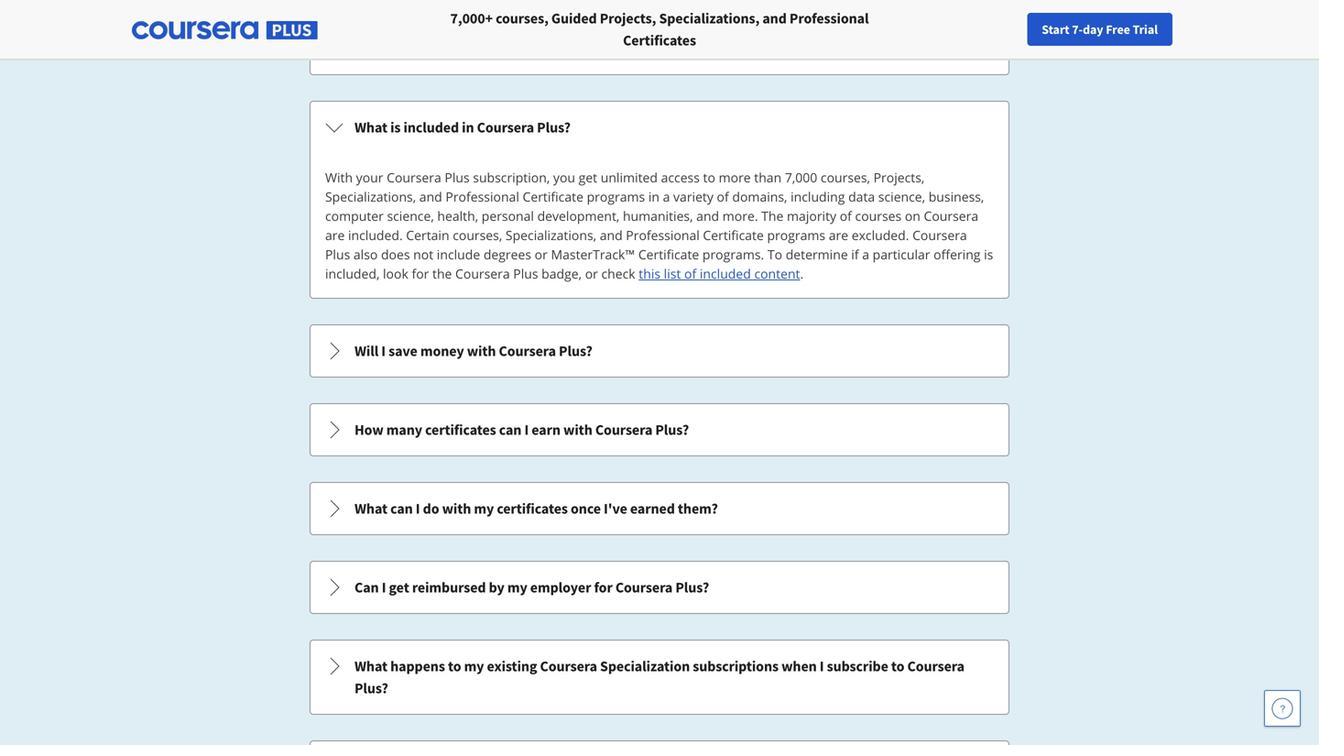 Task type: describe. For each thing, give the bounding box(es) containing it.
start
[[1042, 21, 1070, 38]]

subscribe
[[827, 657, 889, 676]]

what is included in coursera plus?
[[355, 118, 571, 137]]

do
[[423, 500, 440, 518]]

you
[[554, 169, 576, 186]]

included.
[[348, 226, 403, 244]]

coursera down the business,
[[924, 207, 979, 225]]

courses, inside 7,000+ courses, guided projects, specializations, and professional certificates
[[496, 9, 549, 27]]

content
[[755, 265, 801, 282]]

help center image
[[1272, 698, 1294, 720]]

coursera up subscription,
[[477, 118, 534, 137]]

development,
[[538, 207, 620, 225]]

free
[[1107, 21, 1131, 38]]

variety
[[674, 188, 714, 205]]

list
[[664, 265, 681, 282]]

data
[[849, 188, 876, 205]]

7,000+ courses, guided projects, specializations, and professional certificates
[[451, 9, 869, 49]]

0 horizontal spatial programs
[[587, 188, 645, 205]]

can i get reimbursed by my employer for coursera plus? button
[[311, 562, 1009, 613]]

how many certificates can i earn with coursera plus?
[[355, 421, 689, 439]]

for inside dropdown button
[[594, 578, 613, 597]]

my for certificates
[[474, 500, 494, 518]]

2 vertical spatial plus
[[514, 265, 539, 282]]

coursera inside dropdown button
[[616, 578, 673, 597]]

to
[[768, 246, 783, 263]]

2 vertical spatial certificate
[[639, 246, 700, 263]]

not
[[414, 246, 434, 263]]

can inside what can i do with my certificates once i've earned them? dropdown button
[[391, 500, 413, 518]]

my inside what happens to my existing coursera specialization subscriptions when i subscribe to coursera plus?
[[464, 657, 484, 676]]

2 horizontal spatial of
[[840, 207, 852, 225]]

particular
[[873, 246, 931, 263]]

majority
[[787, 207, 837, 225]]

employer
[[531, 578, 592, 597]]

1 vertical spatial a
[[863, 246, 870, 263]]

list containing what is included in coursera plus?
[[308, 20, 1012, 745]]

reimbursed
[[412, 578, 486, 597]]

with your coursera plus subscription, you get unlimited access to more than 7,000 courses, projects, specializations, and professional certificate programs in a variety of domains, including data science, business, computer science, health, personal development, humanities, and more. the majority of courses on coursera are included. certain courses, specializations, and professional certificate programs are excluded. coursera plus also does not include degrees or mastertrack™ certificate programs. to determine if a particular offering is included, look for the coursera plus badge, or check
[[325, 169, 994, 282]]

this list of included content link
[[639, 265, 801, 282]]

if
[[852, 246, 859, 263]]

include
[[437, 246, 480, 263]]

plus? inside can i get reimbursed by my employer for coursera plus? dropdown button
[[676, 578, 710, 597]]

1 horizontal spatial professional
[[626, 226, 700, 244]]

with
[[325, 169, 353, 186]]

your for find
[[990, 21, 1014, 38]]

in inside with your coursera plus subscription, you get unlimited access to more than 7,000 courses, projects, specializations, and professional certificate programs in a variety of domains, including data science, business, computer science, health, personal development, humanities, and more. the majority of courses on coursera are included. certain courses, specializations, and professional certificate programs are excluded. coursera plus also does not include degrees or mastertrack™ certificate programs. to determine if a particular offering is included, look for the coursera plus badge, or check
[[649, 188, 660, 205]]

1 vertical spatial professional
[[446, 188, 520, 205]]

2 vertical spatial of
[[685, 265, 697, 282]]

included inside what is included in coursera plus? dropdown button
[[404, 118, 459, 137]]

1 vertical spatial science,
[[387, 207, 434, 225]]

happens
[[391, 657, 445, 676]]

start 7-day free trial button
[[1028, 13, 1173, 46]]

coursera image
[[22, 15, 138, 44]]

career
[[1043, 21, 1078, 38]]

find
[[963, 21, 987, 38]]

subscriptions
[[693, 657, 779, 676]]

domains,
[[733, 188, 788, 205]]

certain
[[406, 226, 450, 244]]

specializations, inside 7,000+ courses, guided projects, specializations, and professional certificates
[[659, 9, 760, 27]]

will i save money with coursera plus? button
[[311, 325, 1009, 377]]

the
[[762, 207, 784, 225]]

7,000+
[[451, 9, 493, 27]]

0 vertical spatial science,
[[879, 188, 926, 205]]

plus? inside will i save money with coursera plus? "dropdown button"
[[559, 342, 593, 360]]

health,
[[438, 207, 479, 225]]

coursera right existing
[[540, 657, 598, 676]]

0 vertical spatial plus
[[445, 169, 470, 186]]

new
[[1017, 21, 1041, 38]]

can inside how many certificates can i earn with coursera plus? dropdown button
[[499, 421, 522, 439]]

offering
[[934, 246, 981, 263]]

degrees
[[484, 246, 532, 263]]

access
[[661, 169, 700, 186]]

what is included in coursera plus? button
[[311, 102, 1009, 153]]

2 horizontal spatial certificate
[[703, 226, 764, 244]]

on
[[905, 207, 921, 225]]

2 horizontal spatial to
[[892, 657, 905, 676]]

excluded.
[[852, 226, 910, 244]]

them?
[[678, 500, 718, 518]]

than
[[755, 169, 782, 186]]

mastertrack™
[[551, 246, 635, 263]]

personal
[[482, 207, 534, 225]]

by
[[489, 578, 505, 597]]

find your new career link
[[954, 18, 1088, 41]]

many
[[387, 421, 423, 439]]

with for certificates
[[442, 500, 471, 518]]

including
[[791, 188, 846, 205]]

unlimited
[[601, 169, 658, 186]]

more.
[[723, 207, 759, 225]]

day
[[1084, 21, 1104, 38]]

1 vertical spatial specializations,
[[325, 188, 416, 205]]

included,
[[325, 265, 380, 282]]

badge,
[[542, 265, 582, 282]]

computer
[[325, 207, 384, 225]]

.
[[801, 265, 804, 282]]

certificates
[[623, 31, 697, 49]]

earned
[[631, 500, 675, 518]]

1 vertical spatial or
[[585, 265, 598, 282]]

this list of included content .
[[639, 265, 804, 282]]

plus? inside what happens to my existing coursera specialization subscriptions when i subscribe to coursera plus?
[[355, 679, 388, 698]]

can
[[355, 578, 379, 597]]

1 vertical spatial certificates
[[497, 500, 568, 518]]

0 horizontal spatial certificates
[[425, 421, 497, 439]]

determine
[[786, 246, 849, 263]]

will i save money with coursera plus?
[[355, 342, 593, 360]]

what can i do with my certificates once i've earned them? button
[[311, 483, 1009, 534]]

coursera up offering
[[913, 226, 968, 244]]

subscription,
[[473, 169, 550, 186]]

courses
[[856, 207, 902, 225]]

does
[[381, 246, 410, 263]]

check
[[602, 265, 636, 282]]

2 vertical spatial courses,
[[453, 226, 503, 244]]



Task type: locate. For each thing, give the bounding box(es) containing it.
0 horizontal spatial plus
[[325, 246, 350, 263]]

in up subscription,
[[462, 118, 474, 137]]

projects, inside with your coursera plus subscription, you get unlimited access to more than 7,000 courses, projects, specializations, and professional certificate programs in a variety of domains, including data science, business, computer science, health, personal development, humanities, and more. the majority of courses on coursera are included. certain courses, specializations, and professional certificate programs are excluded. coursera plus also does not include degrees or mastertrack™ certificate programs. to determine if a particular offering is included, look for the coursera plus badge, or check
[[874, 169, 925, 186]]

what happens to my existing coursera specialization subscriptions when i subscribe to coursera plus? button
[[311, 641, 1009, 714]]

science, up on
[[879, 188, 926, 205]]

what for what is included in coursera plus?
[[355, 118, 388, 137]]

0 vertical spatial a
[[663, 188, 670, 205]]

2 vertical spatial with
[[442, 500, 471, 518]]

coursera down include
[[456, 265, 510, 282]]

coursera up how many certificates can i earn with coursera plus?
[[499, 342, 556, 360]]

and inside 7,000+ courses, guided projects, specializations, and professional certificates
[[763, 9, 787, 27]]

certificates left 'once'
[[497, 500, 568, 518]]

what for what happens to my existing coursera specialization subscriptions when i subscribe to coursera plus?
[[355, 657, 388, 676]]

1 horizontal spatial science,
[[879, 188, 926, 205]]

is inside dropdown button
[[391, 118, 401, 137]]

how many certificates can i earn with coursera plus? button
[[311, 404, 1009, 456]]

what can i do with my certificates once i've earned them?
[[355, 500, 718, 518]]

certificates right many
[[425, 421, 497, 439]]

included
[[404, 118, 459, 137], [700, 265, 751, 282]]

1 vertical spatial certificate
[[703, 226, 764, 244]]

humanities,
[[623, 207, 693, 225]]

0 horizontal spatial is
[[391, 118, 401, 137]]

in
[[462, 118, 474, 137], [649, 188, 660, 205]]

1 horizontal spatial a
[[863, 246, 870, 263]]

0 horizontal spatial in
[[462, 118, 474, 137]]

1 horizontal spatial included
[[700, 265, 751, 282]]

0 vertical spatial programs
[[587, 188, 645, 205]]

1 horizontal spatial are
[[829, 226, 849, 244]]

plus up health,
[[445, 169, 470, 186]]

1 vertical spatial is
[[985, 246, 994, 263]]

courses, up data on the right
[[821, 169, 871, 186]]

7-
[[1073, 21, 1084, 38]]

guided
[[552, 9, 597, 27]]

will
[[355, 342, 379, 360]]

to
[[704, 169, 716, 186], [448, 657, 462, 676], [892, 657, 905, 676]]

can i get reimbursed by my employer for coursera plus?
[[355, 578, 710, 597]]

of down data on the right
[[840, 207, 852, 225]]

i inside what happens to my existing coursera specialization subscriptions when i subscribe to coursera plus?
[[820, 657, 825, 676]]

look
[[383, 265, 409, 282]]

1 vertical spatial courses,
[[821, 169, 871, 186]]

certificate down you
[[523, 188, 584, 205]]

more
[[719, 169, 751, 186]]

is inside with your coursera plus subscription, you get unlimited access to more than 7,000 courses, projects, specializations, and professional certificate programs in a variety of domains, including data science, business, computer science, health, personal development, humanities, and more. the majority of courses on coursera are included. certain courses, specializations, and professional certificate programs are excluded. coursera plus also does not include degrees or mastertrack™ certificate programs. to determine if a particular offering is included, look for the coursera plus badge, or check
[[985, 246, 994, 263]]

i
[[382, 342, 386, 360], [525, 421, 529, 439], [416, 500, 420, 518], [382, 578, 386, 597], [820, 657, 825, 676]]

business,
[[929, 188, 985, 205]]

1 horizontal spatial or
[[585, 265, 598, 282]]

0 horizontal spatial projects,
[[600, 9, 657, 27]]

to up variety
[[704, 169, 716, 186]]

1 vertical spatial included
[[700, 265, 751, 282]]

or up badge,
[[535, 246, 548, 263]]

what left happens
[[355, 657, 388, 676]]

2 vertical spatial my
[[464, 657, 484, 676]]

0 vertical spatial your
[[990, 21, 1014, 38]]

1 horizontal spatial for
[[594, 578, 613, 597]]

i right when
[[820, 657, 825, 676]]

professional
[[790, 9, 869, 27], [446, 188, 520, 205], [626, 226, 700, 244]]

0 horizontal spatial of
[[685, 265, 697, 282]]

plus up 'included,'
[[325, 246, 350, 263]]

to right subscribe
[[892, 657, 905, 676]]

a
[[663, 188, 670, 205], [863, 246, 870, 263]]

0 vertical spatial certificates
[[425, 421, 497, 439]]

0 horizontal spatial included
[[404, 118, 459, 137]]

i left do
[[416, 500, 420, 518]]

0 vertical spatial my
[[474, 500, 494, 518]]

i inside how many certificates can i earn with coursera plus? dropdown button
[[525, 421, 529, 439]]

science, up the certain
[[387, 207, 434, 225]]

a up humanities, on the top of page
[[663, 188, 670, 205]]

1 vertical spatial your
[[356, 169, 384, 186]]

0 vertical spatial included
[[404, 118, 459, 137]]

0 vertical spatial professional
[[790, 9, 869, 27]]

2 horizontal spatial professional
[[790, 9, 869, 27]]

plus? inside what is included in coursera plus? dropdown button
[[537, 118, 571, 137]]

my for employer
[[508, 578, 528, 597]]

0 horizontal spatial or
[[535, 246, 548, 263]]

2 horizontal spatial specializations,
[[659, 9, 760, 27]]

projects, inside 7,000+ courses, guided projects, specializations, and professional certificates
[[600, 9, 657, 27]]

or
[[535, 246, 548, 263], [585, 265, 598, 282]]

start 7-day free trial
[[1042, 21, 1159, 38]]

your inside with your coursera plus subscription, you get unlimited access to more than 7,000 courses, projects, specializations, and professional certificate programs in a variety of domains, including data science, business, computer science, health, personal development, humanities, and more. the majority of courses on coursera are included. certain courses, specializations, and professional certificate programs are excluded. coursera plus also does not include degrees or mastertrack™ certificate programs. to determine if a particular offering is included, look for the coursera plus badge, or check
[[356, 169, 384, 186]]

with for plus?
[[467, 342, 496, 360]]

specialization
[[600, 657, 690, 676]]

what left do
[[355, 500, 388, 518]]

your right find
[[990, 21, 1014, 38]]

0 vertical spatial can
[[499, 421, 522, 439]]

what for what can i do with my certificates once i've earned them?
[[355, 500, 388, 518]]

specializations, up computer
[[325, 188, 416, 205]]

1 vertical spatial plus
[[325, 246, 350, 263]]

my left existing
[[464, 657, 484, 676]]

1 vertical spatial projects,
[[874, 169, 925, 186]]

1 horizontal spatial in
[[649, 188, 660, 205]]

coursera up health,
[[387, 169, 442, 186]]

plus down degrees
[[514, 265, 539, 282]]

also
[[354, 246, 378, 263]]

2 vertical spatial specializations,
[[506, 226, 597, 244]]

i right will
[[382, 342, 386, 360]]

show notifications image
[[1107, 23, 1129, 45]]

professional inside 7,000+ courses, guided projects, specializations, and professional certificates
[[790, 9, 869, 27]]

get inside can i get reimbursed by my employer for coursera plus? dropdown button
[[389, 578, 409, 597]]

1 vertical spatial programs
[[768, 226, 826, 244]]

trial
[[1133, 21, 1159, 38]]

0 horizontal spatial certificate
[[523, 188, 584, 205]]

programs down unlimited on the left
[[587, 188, 645, 205]]

0 vertical spatial of
[[717, 188, 729, 205]]

courses, up include
[[453, 226, 503, 244]]

0 horizontal spatial are
[[325, 226, 345, 244]]

i inside will i save money with coursera plus? "dropdown button"
[[382, 342, 386, 360]]

my right do
[[474, 500, 494, 518]]

how
[[355, 421, 384, 439]]

None search field
[[252, 11, 564, 48]]

0 horizontal spatial science,
[[387, 207, 434, 225]]

coursera inside "dropdown button"
[[499, 342, 556, 360]]

2 are from the left
[[829, 226, 849, 244]]

my inside dropdown button
[[508, 578, 528, 597]]

money
[[421, 342, 464, 360]]

is
[[391, 118, 401, 137], [985, 246, 994, 263]]

1 horizontal spatial programs
[[768, 226, 826, 244]]

1 horizontal spatial can
[[499, 421, 522, 439]]

once
[[571, 500, 601, 518]]

7,000
[[785, 169, 818, 186]]

list
[[308, 20, 1012, 745]]

2 horizontal spatial plus
[[514, 265, 539, 282]]

certificate up list
[[639, 246, 700, 263]]

get right you
[[579, 169, 598, 186]]

i inside can i get reimbursed by my employer for coursera plus? dropdown button
[[382, 578, 386, 597]]

projects, up on
[[874, 169, 925, 186]]

can
[[499, 421, 522, 439], [391, 500, 413, 518]]

0 horizontal spatial can
[[391, 500, 413, 518]]

your
[[990, 21, 1014, 38], [356, 169, 384, 186]]

0 horizontal spatial get
[[389, 578, 409, 597]]

plus? inside how many certificates can i earn with coursera plus? dropdown button
[[656, 421, 689, 439]]

0 horizontal spatial professional
[[446, 188, 520, 205]]

0 horizontal spatial a
[[663, 188, 670, 205]]

earn
[[532, 421, 561, 439]]

coursera right the earn
[[596, 421, 653, 439]]

i've
[[604, 500, 628, 518]]

programs down majority
[[768, 226, 826, 244]]

programs.
[[703, 246, 765, 263]]

certificate up the programs.
[[703, 226, 764, 244]]

1 vertical spatial my
[[508, 578, 528, 597]]

1 horizontal spatial is
[[985, 246, 994, 263]]

what inside what happens to my existing coursera specialization subscriptions when i subscribe to coursera plus?
[[355, 657, 388, 676]]

0 horizontal spatial specializations,
[[325, 188, 416, 205]]

1 vertical spatial of
[[840, 207, 852, 225]]

your right the with at the left top of page
[[356, 169, 384, 186]]

find your new career
[[963, 21, 1078, 38]]

0 horizontal spatial for
[[412, 265, 429, 282]]

with right do
[[442, 500, 471, 518]]

of right list
[[685, 265, 697, 282]]

plus
[[445, 169, 470, 186], [325, 246, 350, 263], [514, 265, 539, 282]]

0 vertical spatial is
[[391, 118, 401, 137]]

are down computer
[[325, 226, 345, 244]]

2 what from the top
[[355, 500, 388, 518]]

0 vertical spatial in
[[462, 118, 474, 137]]

coursera right subscribe
[[908, 657, 965, 676]]

what up computer
[[355, 118, 388, 137]]

1 horizontal spatial your
[[990, 21, 1014, 38]]

the
[[433, 265, 452, 282]]

0 vertical spatial projects,
[[600, 9, 657, 27]]

0 horizontal spatial to
[[448, 657, 462, 676]]

my right by on the bottom of page
[[508, 578, 528, 597]]

i left the earn
[[525, 421, 529, 439]]

of
[[717, 188, 729, 205], [840, 207, 852, 225], [685, 265, 697, 282]]

this
[[639, 265, 661, 282]]

1 what from the top
[[355, 118, 388, 137]]

0 vertical spatial certificate
[[523, 188, 584, 205]]

i right can
[[382, 578, 386, 597]]

1 horizontal spatial projects,
[[874, 169, 925, 186]]

coursera
[[477, 118, 534, 137], [387, 169, 442, 186], [924, 207, 979, 225], [913, 226, 968, 244], [456, 265, 510, 282], [499, 342, 556, 360], [596, 421, 653, 439], [616, 578, 673, 597], [540, 657, 598, 676], [908, 657, 965, 676]]

1 vertical spatial with
[[564, 421, 593, 439]]

0 vertical spatial get
[[579, 169, 598, 186]]

to right happens
[[448, 657, 462, 676]]

your for with
[[356, 169, 384, 186]]

with right money
[[467, 342, 496, 360]]

what
[[355, 118, 388, 137], [355, 500, 388, 518], [355, 657, 388, 676]]

programs
[[587, 188, 645, 205], [768, 226, 826, 244]]

can left the earn
[[499, 421, 522, 439]]

are up determine
[[829, 226, 849, 244]]

of down more
[[717, 188, 729, 205]]

0 vertical spatial specializations,
[[659, 9, 760, 27]]

plus?
[[537, 118, 571, 137], [559, 342, 593, 360], [656, 421, 689, 439], [676, 578, 710, 597], [355, 679, 388, 698]]

certificate
[[523, 188, 584, 205], [703, 226, 764, 244], [639, 246, 700, 263]]

my inside dropdown button
[[474, 500, 494, 518]]

0 vertical spatial courses,
[[496, 9, 549, 27]]

2 vertical spatial what
[[355, 657, 388, 676]]

0 vertical spatial with
[[467, 342, 496, 360]]

courses,
[[496, 9, 549, 27], [821, 169, 871, 186], [453, 226, 503, 244]]

1 horizontal spatial of
[[717, 188, 729, 205]]

1 horizontal spatial specializations,
[[506, 226, 597, 244]]

and
[[763, 9, 787, 27], [420, 188, 443, 205], [697, 207, 720, 225], [600, 226, 623, 244]]

1 horizontal spatial plus
[[445, 169, 470, 186]]

get inside with your coursera plus subscription, you get unlimited access to more than 7,000 courses, projects, specializations, and professional certificate programs in a variety of domains, including data science, business, computer science, health, personal development, humanities, and more. the majority of courses on coursera are included. certain courses, specializations, and professional certificate programs are excluded. coursera plus also does not include degrees or mastertrack™ certificate programs. to determine if a particular offering is included, look for the coursera plus badge, or check
[[579, 169, 598, 186]]

existing
[[487, 657, 538, 676]]

0 vertical spatial for
[[412, 265, 429, 282]]

in inside what is included in coursera plus? dropdown button
[[462, 118, 474, 137]]

coursera plus image
[[132, 21, 318, 40]]

to inside with your coursera plus subscription, you get unlimited access to more than 7,000 courses, projects, specializations, and professional certificate programs in a variety of domains, including data science, business, computer science, health, personal development, humanities, and more. the majority of courses on coursera are included. certain courses, specializations, and professional certificate programs are excluded. coursera plus also does not include degrees or mastertrack™ certificate programs. to determine if a particular offering is included, look for the coursera plus badge, or check
[[704, 169, 716, 186]]

coursera up specialization on the bottom of the page
[[616, 578, 673, 597]]

for down the not
[[412, 265, 429, 282]]

courses, right 7,000+
[[496, 9, 549, 27]]

1 are from the left
[[325, 226, 345, 244]]

when
[[782, 657, 817, 676]]

specializations, down development,
[[506, 226, 597, 244]]

1 vertical spatial for
[[594, 578, 613, 597]]

projects, up certificates
[[600, 9, 657, 27]]

save
[[389, 342, 418, 360]]

projects,
[[600, 9, 657, 27], [874, 169, 925, 186]]

what happens to my existing coursera specialization subscriptions when i subscribe to coursera plus?
[[355, 657, 965, 698]]

1 horizontal spatial get
[[579, 169, 598, 186]]

for
[[412, 265, 429, 282], [594, 578, 613, 597]]

certificates
[[425, 421, 497, 439], [497, 500, 568, 518]]

are
[[325, 226, 345, 244], [829, 226, 849, 244]]

get right can
[[389, 578, 409, 597]]

1 vertical spatial what
[[355, 500, 388, 518]]

2 vertical spatial professional
[[626, 226, 700, 244]]

1 vertical spatial can
[[391, 500, 413, 518]]

0 vertical spatial or
[[535, 246, 548, 263]]

1 horizontal spatial certificates
[[497, 500, 568, 518]]

my
[[474, 500, 494, 518], [508, 578, 528, 597], [464, 657, 484, 676]]

with inside "dropdown button"
[[467, 342, 496, 360]]

1 horizontal spatial certificate
[[639, 246, 700, 263]]

1 horizontal spatial to
[[704, 169, 716, 186]]

0 vertical spatial what
[[355, 118, 388, 137]]

i inside what can i do with my certificates once i've earned them? dropdown button
[[416, 500, 420, 518]]

1 vertical spatial get
[[389, 578, 409, 597]]

with right the earn
[[564, 421, 593, 439]]

or down mastertrack™
[[585, 265, 598, 282]]

a right if
[[863, 246, 870, 263]]

can left do
[[391, 500, 413, 518]]

3 what from the top
[[355, 657, 388, 676]]

0 horizontal spatial your
[[356, 169, 384, 186]]

in up humanities, on the top of page
[[649, 188, 660, 205]]

for right employer
[[594, 578, 613, 597]]

1 vertical spatial in
[[649, 188, 660, 205]]

specializations, up certificates
[[659, 9, 760, 27]]

for inside with your coursera plus subscription, you get unlimited access to more than 7,000 courses, projects, specializations, and professional certificate programs in a variety of domains, including data science, business, computer science, health, personal development, humanities, and more. the majority of courses on coursera are included. certain courses, specializations, and professional certificate programs are excluded. coursera plus also does not include degrees or mastertrack™ certificate programs. to determine if a particular offering is included, look for the coursera plus badge, or check
[[412, 265, 429, 282]]



Task type: vqa. For each thing, say whether or not it's contained in the screenshot.
outcome
no



